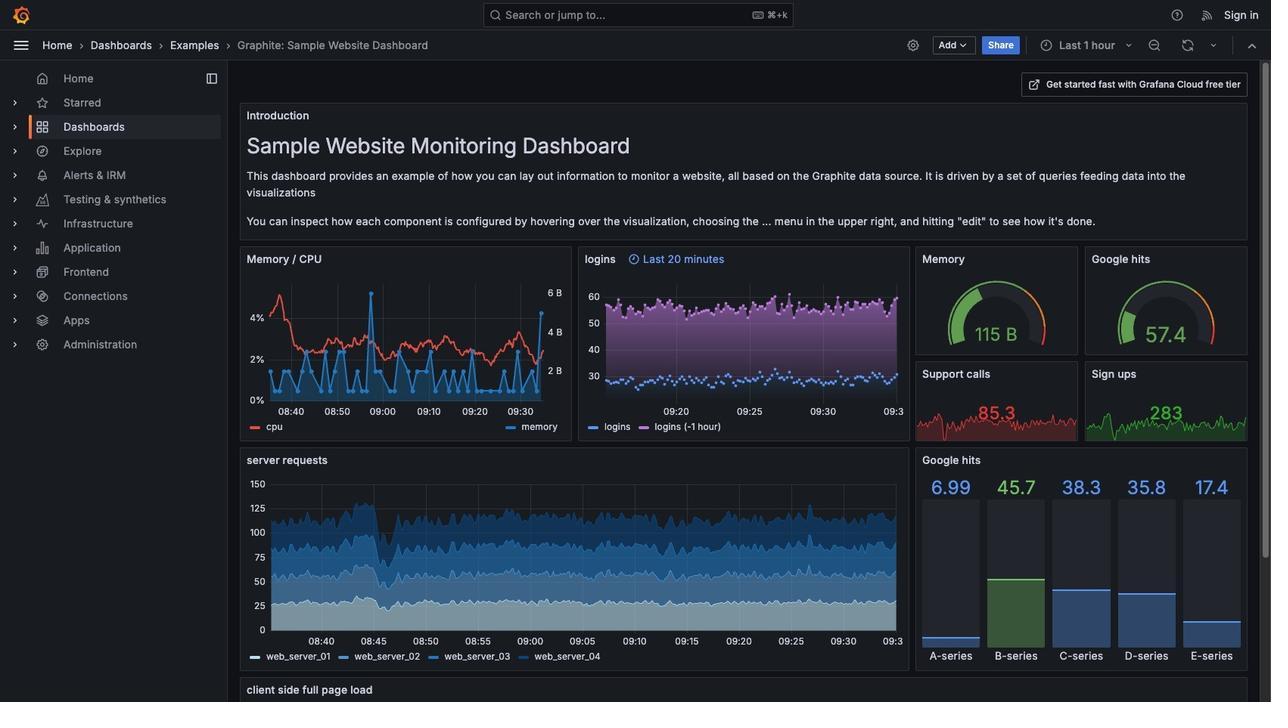 Task type: locate. For each thing, give the bounding box(es) containing it.
help image
[[1171, 8, 1184, 22]]

expand section frontend image
[[9, 266, 21, 278]]

expand section administration image
[[9, 339, 21, 351]]

news image
[[1201, 8, 1215, 22]]

expand section dashboards image
[[9, 121, 21, 133]]

expand section connections image
[[9, 291, 21, 303]]

expand section alerts & irm image
[[9, 170, 21, 182]]

expand section application image
[[9, 242, 21, 254]]

expand section apps image
[[9, 315, 21, 327]]

expand section starred image
[[9, 97, 21, 109]]

expand section testing & synthetics image
[[9, 194, 21, 206]]

zoom out time range image
[[1148, 38, 1162, 52]]

grafana image
[[12, 6, 30, 24]]

dashboard settings image
[[906, 38, 920, 52]]

close menu image
[[12, 36, 30, 54]]



Task type: vqa. For each thing, say whether or not it's contained in the screenshot.
Mark "2 - Infinity data source plugin demo ( JSON, CSV, XML, GraphQL, API )" as favorite icon at right top
no



Task type: describe. For each thing, give the bounding box(es) containing it.
navigation element
[[0, 61, 227, 369]]

expand section explore image
[[9, 145, 21, 157]]

undock menu image
[[206, 73, 218, 85]]

refresh dashboard image
[[1181, 38, 1195, 52]]

expand section infrastructure image
[[9, 218, 21, 230]]

auto refresh turned off. choose refresh time interval image
[[1208, 39, 1220, 51]]



